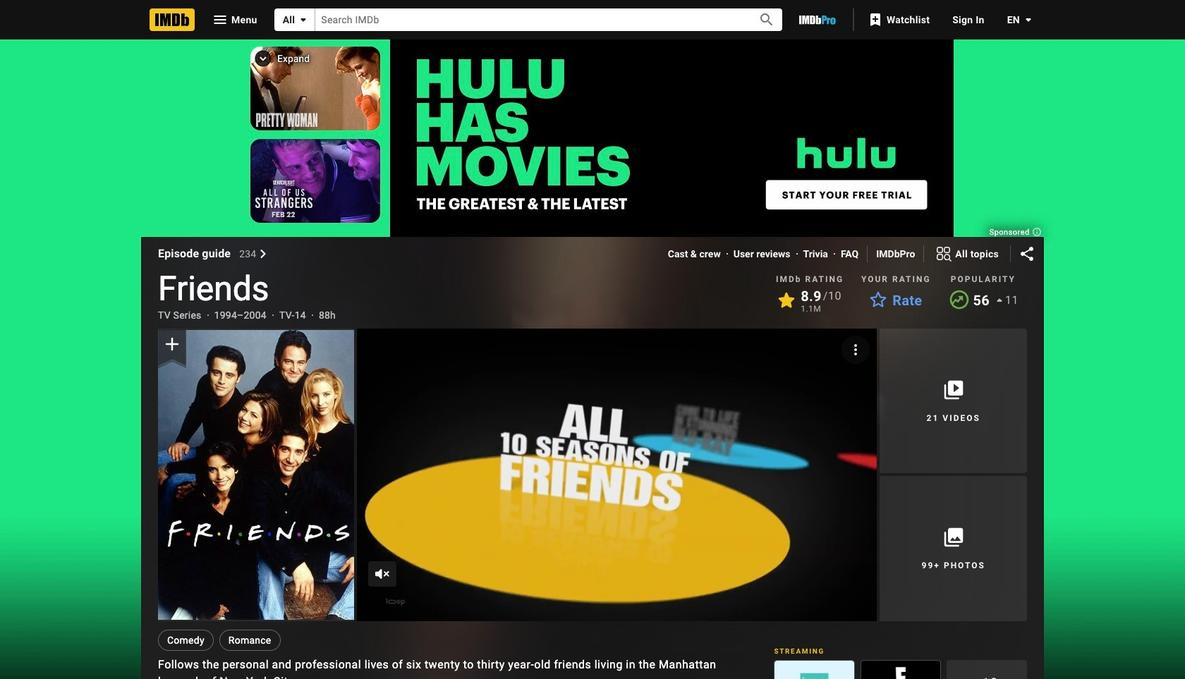 Task type: vqa. For each thing, say whether or not it's contained in the screenshot.
More To Explore
no



Task type: describe. For each thing, give the bounding box(es) containing it.
chevron right inline image
[[259, 250, 268, 258]]

share on social media image
[[1019, 246, 1036, 263]]

Search IMDb text field
[[316, 9, 743, 31]]

submit search image
[[759, 12, 776, 28]]

trailer 2 for friends: the complete series image
[[357, 329, 878, 622]]

2 arrow drop down image from the left
[[1021, 11, 1037, 28]]

1 arrow drop down image from the left
[[295, 11, 312, 28]]

menu image
[[212, 11, 229, 28]]

watch on bravo now image
[[775, 661, 854, 680]]

video player application
[[357, 329, 878, 622]]

jennifer aniston, courteney cox, lisa kudrow, matt leblanc, matthew perry, and david schwimmer in friends (1994) image
[[158, 330, 354, 620]]



Task type: locate. For each thing, give the bounding box(es) containing it.
watch on e! now image
[[861, 661, 941, 680]]

None field
[[316, 9, 743, 31]]

volume off image
[[374, 566, 391, 583]]

watch friends: the complete series element
[[357, 329, 878, 622]]

1 horizontal spatial arrow drop down image
[[1021, 11, 1037, 28]]

0 horizontal spatial arrow drop down image
[[295, 11, 312, 28]]

watchlist image
[[867, 11, 884, 28]]

home image
[[150, 8, 195, 31]]

categories image
[[936, 246, 953, 263]]

arrow drop up image
[[992, 292, 1009, 309]]

group
[[357, 329, 878, 622], [158, 329, 354, 622], [774, 660, 855, 680], [861, 660, 941, 680]]

video autoplay preference image
[[848, 342, 865, 359]]

arrow drop down image
[[295, 11, 312, 28], [1021, 11, 1037, 28]]

None search field
[[274, 8, 783, 31]]



